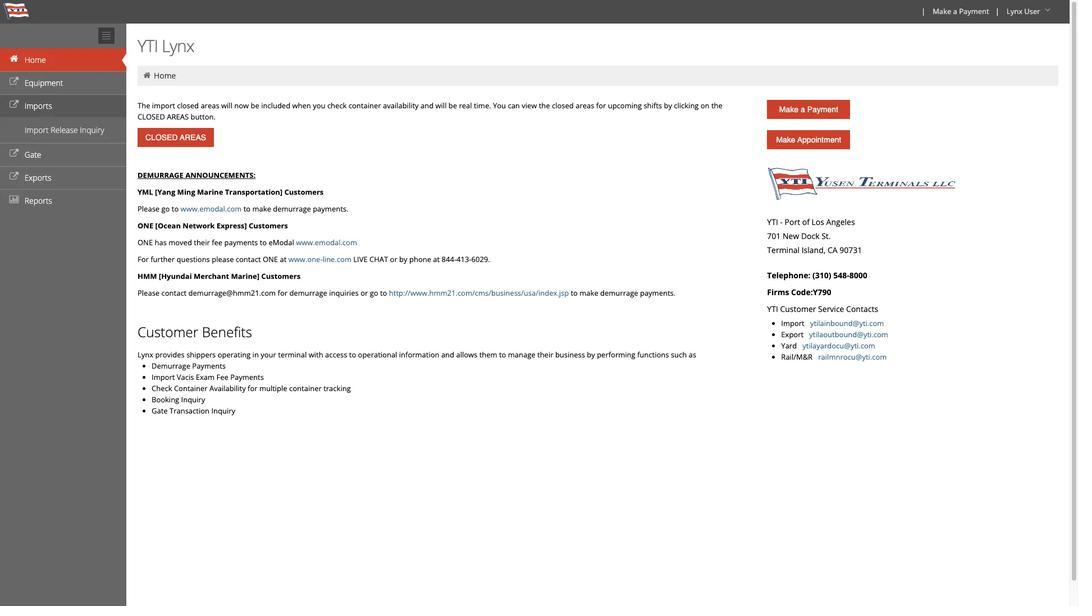 Task type: vqa. For each thing, say whether or not it's contained in the screenshot.
ONE [Ocean Network Express] Customers "ONE"
yes



Task type: locate. For each thing, give the bounding box(es) containing it.
equipment link
[[0, 71, 126, 94]]

now
[[234, 101, 249, 111]]

2 vertical spatial one
[[263, 254, 278, 264]]

0 horizontal spatial closed
[[177, 101, 199, 111]]

0 horizontal spatial payment
[[807, 105, 838, 114]]

lynx for provides
[[138, 350, 153, 360]]

ytilainbound@yti.com link
[[810, 318, 884, 329]]

go
[[161, 204, 170, 214], [370, 288, 378, 298]]

be
[[251, 101, 259, 111], [449, 101, 457, 111]]

2 be from the left
[[449, 101, 457, 111]]

external link image
[[8, 78, 20, 86], [8, 101, 20, 109], [8, 150, 20, 158]]

0 vertical spatial external link image
[[8, 78, 20, 86]]

st.
[[822, 231, 831, 241]]

be right now at the top of page
[[251, 101, 259, 111]]

los
[[812, 217, 824, 227]]

for left upcoming on the top right of the page
[[596, 101, 606, 111]]

and inside the import closed areas will now be included when you check container availability and will be real time.  you can view the closed areas for upcoming shifts by clicking on the closed areas button.
[[421, 101, 434, 111]]

equipment
[[25, 77, 63, 88]]

1 vertical spatial make
[[580, 288, 598, 298]]

for inside the import closed areas will now be included when you check container availability and will be real time.  you can view the closed areas for upcoming shifts by clicking on the closed areas button.
[[596, 101, 606, 111]]

0 horizontal spatial and
[[421, 101, 434, 111]]

make
[[252, 204, 271, 214], [580, 288, 598, 298]]

contact down the [hyundai
[[161, 288, 187, 298]]

1 the from the left
[[539, 101, 550, 111]]

by
[[664, 101, 672, 111], [399, 254, 407, 264], [587, 350, 595, 360]]

please down hmm
[[138, 288, 160, 298]]

0 horizontal spatial contact
[[161, 288, 187, 298]]

1 horizontal spatial home
[[154, 70, 176, 81]]

3 external link image from the top
[[8, 150, 20, 158]]

2 vertical spatial customers
[[261, 271, 301, 281]]

2 vertical spatial for
[[248, 384, 258, 394]]

0 vertical spatial customer
[[780, 304, 816, 314]]

container inside the import closed areas will now be included when you check container availability and will be real time.  you can view the closed areas for upcoming shifts by clicking on the closed areas button.
[[349, 101, 381, 111]]

import release inquiry link
[[0, 122, 126, 139]]

and right availability
[[421, 101, 434, 111]]

1 vertical spatial a
[[801, 105, 805, 114]]

www.emodal.com link down marine
[[181, 204, 242, 214]]

1 vertical spatial one
[[138, 238, 153, 248]]

multiple
[[259, 384, 287, 394]]

such
[[671, 350, 687, 360]]

external link image up external link image
[[8, 150, 20, 158]]

payment left lynx user
[[959, 6, 989, 16]]

home link right home image
[[154, 70, 176, 81]]

import up check
[[152, 372, 175, 382]]

1 horizontal spatial a
[[953, 6, 957, 16]]

1 horizontal spatial their
[[537, 350, 553, 360]]

fee
[[216, 372, 228, 382]]

1 vertical spatial gate
[[152, 406, 168, 416]]

1 horizontal spatial |
[[995, 6, 999, 16]]

0 horizontal spatial www.emodal.com link
[[181, 204, 242, 214]]

container right check
[[349, 101, 381, 111]]

yti down 'firms'
[[767, 304, 778, 314]]

2 will from the left
[[435, 101, 447, 111]]

payments.
[[313, 204, 348, 214], [640, 288, 676, 298]]

0 vertical spatial or
[[390, 254, 397, 264]]

0 vertical spatial yti
[[138, 34, 158, 57]]

questions
[[177, 254, 210, 264]]

customer
[[780, 304, 816, 314], [138, 323, 198, 341]]

lynx for user
[[1007, 6, 1023, 16]]

www.emodal.com up www.one-line.com link on the left top of page
[[296, 238, 357, 248]]

2 vertical spatial yti
[[767, 304, 778, 314]]

1 please from the top
[[138, 204, 160, 214]]

www.emodal.com down marine
[[181, 204, 242, 214]]

0 vertical spatial their
[[194, 238, 210, 248]]

lynx provides shippers operating in your terminal with access to operational information and allows them to manage their business by performing functions such as demurrage payments import vacis exam fee payments check container availability for multiple container tracking booking inquiry gate transaction inquiry
[[138, 350, 696, 416]]

1 horizontal spatial at
[[433, 254, 440, 264]]

bar chart image
[[8, 196, 20, 204]]

2 vertical spatial by
[[587, 350, 595, 360]]

0 vertical spatial make
[[933, 6, 951, 16]]

merchant
[[194, 271, 229, 281]]

0 horizontal spatial be
[[251, 101, 259, 111]]

0 vertical spatial contact
[[236, 254, 261, 264]]

performing
[[597, 350, 635, 360]]

one left has
[[138, 238, 153, 248]]

1 vertical spatial for
[[278, 288, 288, 298]]

0 horizontal spatial |
[[922, 6, 926, 16]]

imports link
[[0, 94, 126, 117]]

fee
[[212, 238, 222, 248]]

import up "export"
[[781, 318, 805, 329]]

yti inside yti - port of los angeles 701 new dock st. terminal island, ca 90731
[[767, 217, 778, 227]]

0 vertical spatial and
[[421, 101, 434, 111]]

1 horizontal spatial and
[[441, 350, 454, 360]]

1 closed from the left
[[177, 101, 199, 111]]

0 horizontal spatial at
[[280, 254, 287, 264]]

one left [ocean
[[138, 221, 153, 231]]

for left multiple at the bottom of the page
[[248, 384, 258, 394]]

payment up appointment
[[807, 105, 838, 114]]

1 vertical spatial and
[[441, 350, 454, 360]]

one
[[138, 221, 153, 231], [138, 238, 153, 248], [263, 254, 278, 264]]

business
[[555, 350, 585, 360]]

1 horizontal spatial payment
[[959, 6, 989, 16]]

import release inquiry
[[25, 125, 104, 135]]

one for one [ocean network express] customers
[[138, 221, 153, 231]]

1 horizontal spatial www.emodal.com link
[[296, 238, 357, 248]]

angeles
[[826, 217, 855, 227]]

customers right transportation] at the top
[[284, 187, 324, 197]]

yti left -
[[767, 217, 778, 227]]

|
[[922, 6, 926, 16], [995, 6, 999, 16]]

8000
[[850, 270, 867, 281]]

2 horizontal spatial for
[[596, 101, 606, 111]]

external link image down home icon
[[8, 78, 20, 86]]

0 vertical spatial for
[[596, 101, 606, 111]]

1 vertical spatial external link image
[[8, 101, 20, 109]]

for
[[138, 254, 149, 264]]

terminal
[[278, 350, 307, 360]]

ytilainbound@yti.com
[[810, 318, 884, 329]]

0 vertical spatial make
[[252, 204, 271, 214]]

1 external link image from the top
[[8, 78, 20, 86]]

on
[[701, 101, 710, 111]]

0 vertical spatial home
[[25, 54, 46, 65]]

0 horizontal spatial the
[[539, 101, 550, 111]]

inquiry down availability
[[211, 406, 235, 416]]

or
[[390, 254, 397, 264], [361, 288, 368, 298]]

2 horizontal spatial import
[[781, 318, 805, 329]]

www.emodal.com link
[[181, 204, 242, 214], [296, 238, 357, 248]]

inquiry
[[80, 125, 104, 135], [181, 395, 205, 405], [211, 406, 235, 416]]

0 horizontal spatial container
[[289, 384, 322, 394]]

0 horizontal spatial customer
[[138, 323, 198, 341]]

and
[[421, 101, 434, 111], [441, 350, 454, 360]]

1 vertical spatial make a payment link
[[767, 100, 850, 119]]

gate inside lynx provides shippers operating in your terminal with access to operational information and allows them to manage their business by performing functions such as demurrage payments import vacis exam fee payments check container availability for multiple container tracking booking inquiry gate transaction inquiry
[[152, 406, 168, 416]]

network
[[183, 221, 215, 231]]

please contact demurrage@hmm21.com for demurrage inquiries or go to http://www.hmm21.com/cms/business/usa/index.jsp to make demurrage payments.
[[138, 288, 676, 298]]

further
[[151, 254, 175, 264]]

0 horizontal spatial will
[[221, 101, 232, 111]]

1 vertical spatial go
[[370, 288, 378, 298]]

1 will from the left
[[221, 101, 232, 111]]

them
[[479, 350, 497, 360]]

2 external link image from the top
[[8, 101, 20, 109]]

their
[[194, 238, 210, 248], [537, 350, 553, 360]]

[yang
[[155, 187, 175, 197]]

1 vertical spatial lynx
[[162, 34, 194, 57]]

to
[[172, 204, 179, 214], [244, 204, 251, 214], [260, 238, 267, 248], [380, 288, 387, 298], [571, 288, 578, 298], [349, 350, 356, 360], [499, 350, 506, 360]]

closed
[[138, 112, 165, 122]]

(310)
[[813, 270, 831, 281]]

gate up exports
[[25, 149, 41, 160]]

contact down 'one has moved their fee payments to emodal www.emodal.com'
[[236, 254, 261, 264]]

yti - port of los angeles 701 new dock st. terminal island, ca 90731
[[767, 217, 862, 256]]

0 vertical spatial a
[[953, 6, 957, 16]]

demurrage
[[273, 204, 311, 214], [289, 288, 327, 298], [600, 288, 638, 298]]

at down emodal
[[280, 254, 287, 264]]

1 vertical spatial payments
[[230, 372, 264, 382]]

import
[[25, 125, 49, 135], [781, 318, 805, 329], [152, 372, 175, 382]]

payments up availability
[[230, 372, 264, 382]]

www.emodal.com link up www.one-line.com link on the left top of page
[[296, 238, 357, 248]]

operational
[[358, 350, 397, 360]]

their left fee
[[194, 238, 210, 248]]

real
[[459, 101, 472, 111]]

button.
[[191, 112, 216, 122]]

1 vertical spatial payments.
[[640, 288, 676, 298]]

external link image inside equipment link
[[8, 78, 20, 86]]

2 please from the top
[[138, 288, 160, 298]]

the right view
[[539, 101, 550, 111]]

0 horizontal spatial areas
[[201, 101, 219, 111]]

for down for further questions please contact one at www.one-line.com live chat or by phone at 844-413-6029. at the left
[[278, 288, 288, 298]]

container
[[349, 101, 381, 111], [289, 384, 322, 394]]

lynx inside lynx provides shippers operating in your terminal with access to operational information and allows them to manage their business by performing functions such as demurrage payments import vacis exam fee payments check container availability for multiple container tracking booking inquiry gate transaction inquiry
[[138, 350, 153, 360]]

www.emodal.com
[[181, 204, 242, 214], [296, 238, 357, 248]]

import ytilainbound@yti.com
[[781, 318, 884, 329]]

and left allows
[[441, 350, 454, 360]]

0 horizontal spatial make
[[252, 204, 271, 214]]

home link up 'equipment'
[[0, 48, 126, 71]]

or right inquiries
[[361, 288, 368, 298]]

0 vertical spatial payment
[[959, 6, 989, 16]]

be left real
[[449, 101, 457, 111]]

imports
[[25, 101, 52, 111]]

1 horizontal spatial go
[[370, 288, 378, 298]]

moved
[[169, 238, 192, 248]]

1 vertical spatial please
[[138, 288, 160, 298]]

home right home icon
[[25, 54, 46, 65]]

the right on
[[711, 101, 723, 111]]

0 vertical spatial payments.
[[313, 204, 348, 214]]

1 horizontal spatial gate
[[152, 406, 168, 416]]

www.emodal.com link for to make demurrage payments.
[[181, 204, 242, 214]]

ytilayardocu@yti.com
[[803, 341, 875, 351]]

availability
[[383, 101, 419, 111]]

www.one-
[[288, 254, 323, 264]]

one down emodal
[[263, 254, 278, 264]]

1 horizontal spatial container
[[349, 101, 381, 111]]

please for please go to
[[138, 204, 160, 214]]

closed right view
[[552, 101, 574, 111]]

by right 'business'
[[587, 350, 595, 360]]

payments up exam
[[192, 361, 226, 371]]

0 vertical spatial inquiry
[[80, 125, 104, 135]]

1 vertical spatial customers
[[249, 221, 288, 231]]

will left now at the top of page
[[221, 101, 232, 111]]

container left tracking
[[289, 384, 322, 394]]

shifts
[[644, 101, 662, 111]]

for inside lynx provides shippers operating in your terminal with access to operational information and allows them to manage their business by performing functions such as demurrage payments import vacis exam fee payments check container availability for multiple container tracking booking inquiry gate transaction inquiry
[[248, 384, 258, 394]]

www.emodal.com link for one has moved their fee payments to emodal www.emodal.com
[[296, 238, 357, 248]]

1 horizontal spatial contact
[[236, 254, 261, 264]]

by left phone
[[399, 254, 407, 264]]

0 vertical spatial make a payment
[[933, 6, 989, 16]]

1 horizontal spatial the
[[711, 101, 723, 111]]

1 vertical spatial www.emodal.com
[[296, 238, 357, 248]]

service
[[818, 304, 844, 314]]

1 horizontal spatial will
[[435, 101, 447, 111]]

0 horizontal spatial gate
[[25, 149, 41, 160]]

customers for hmm [hyundai merchant marine] customers
[[261, 271, 301, 281]]

please down yml
[[138, 204, 160, 214]]

upcoming
[[608, 101, 642, 111]]

gate down booking
[[152, 406, 168, 416]]

customer up "provides"
[[138, 323, 198, 341]]

0 horizontal spatial go
[[161, 204, 170, 214]]

1 horizontal spatial import
[[152, 372, 175, 382]]

2 horizontal spatial by
[[664, 101, 672, 111]]

external link image inside 'gate' link
[[8, 150, 20, 158]]

0 vertical spatial customers
[[284, 187, 324, 197]]

yti for yti - port of los angeles 701 new dock st. terminal island, ca 90731
[[767, 217, 778, 227]]

go down [yang
[[161, 204, 170, 214]]

0 vertical spatial lynx
[[1007, 6, 1023, 16]]

by right shifts
[[664, 101, 672, 111]]

demurrage
[[152, 361, 190, 371]]

areas left upcoming on the top right of the page
[[576, 101, 594, 111]]

inquiry down 'container' at the bottom left of page
[[181, 395, 205, 405]]

reports
[[25, 195, 52, 206]]

external link image left imports
[[8, 101, 20, 109]]

can
[[508, 101, 520, 111]]

areas up button.
[[201, 101, 219, 111]]

external link image for gate
[[8, 150, 20, 158]]

home right home image
[[154, 70, 176, 81]]

closed up areas
[[177, 101, 199, 111]]

1 horizontal spatial for
[[278, 288, 288, 298]]

customers up emodal
[[249, 221, 288, 231]]

844-
[[442, 254, 457, 264]]

rail/m&r
[[781, 352, 816, 362]]

make a payment link
[[928, 0, 993, 24], [767, 100, 850, 119]]

live
[[353, 254, 368, 264]]

one has moved their fee payments to emodal www.emodal.com
[[138, 238, 357, 248]]

their right manage
[[537, 350, 553, 360]]

http://www.hmm21.com/cms/business/usa/index.jsp link
[[389, 288, 569, 298]]

1 areas from the left
[[201, 101, 219, 111]]

2 closed from the left
[[552, 101, 574, 111]]

2 | from the left
[[995, 6, 999, 16]]

customer down firms code:y790 on the right top of the page
[[780, 304, 816, 314]]

allows
[[456, 350, 477, 360]]

customers down www.one- at left top
[[261, 271, 301, 281]]

None submit
[[138, 128, 214, 147]]

import down imports
[[25, 125, 49, 135]]

home image
[[142, 71, 152, 79]]

0 vertical spatial one
[[138, 221, 153, 231]]

1 vertical spatial make
[[779, 105, 799, 114]]

1 horizontal spatial closed
[[552, 101, 574, 111]]

will left real
[[435, 101, 447, 111]]

inquiry right release at the left
[[80, 125, 104, 135]]

import for import release inquiry
[[25, 125, 49, 135]]

a
[[953, 6, 957, 16], [801, 105, 805, 114]]

1 vertical spatial container
[[289, 384, 322, 394]]

0 vertical spatial gate
[[25, 149, 41, 160]]

or right the chat
[[390, 254, 397, 264]]

benefits
[[202, 323, 252, 341]]

go right inquiries
[[370, 288, 378, 298]]

yml [yang ming marine transportation] customers
[[138, 187, 324, 197]]

and inside lynx provides shippers operating in your terminal with access to operational information and allows them to manage their business by performing functions such as demurrage payments import vacis exam fee payments check container availability for multiple container tracking booking inquiry gate transaction inquiry
[[441, 350, 454, 360]]

yti up home image
[[138, 34, 158, 57]]

0 horizontal spatial home link
[[0, 48, 126, 71]]

0 horizontal spatial make a payment link
[[767, 100, 850, 119]]

0 vertical spatial www.emodal.com
[[181, 204, 242, 214]]

of
[[802, 217, 810, 227]]

by inside lynx provides shippers operating in your terminal with access to operational information and allows them to manage their business by performing functions such as demurrage payments import vacis exam fee payments check container availability for multiple container tracking booking inquiry gate transaction inquiry
[[587, 350, 595, 360]]

1 horizontal spatial be
[[449, 101, 457, 111]]

at left 844-
[[433, 254, 440, 264]]

0 horizontal spatial lynx
[[138, 350, 153, 360]]

external link image inside imports "link"
[[8, 101, 20, 109]]



Task type: describe. For each thing, give the bounding box(es) containing it.
import
[[152, 101, 175, 111]]

exam
[[196, 372, 215, 382]]

1 vertical spatial or
[[361, 288, 368, 298]]

2 vertical spatial make
[[776, 135, 796, 144]]

by inside the import closed areas will now be included when you check container availability and will be real time.  you can view the closed areas for upcoming shifts by clicking on the closed areas button.
[[664, 101, 672, 111]]

user
[[1024, 6, 1040, 16]]

telephone:
[[767, 270, 811, 281]]

0 horizontal spatial inquiry
[[80, 125, 104, 135]]

emodal
[[269, 238, 294, 248]]

0 horizontal spatial payments.
[[313, 204, 348, 214]]

90731
[[840, 245, 862, 256]]

tracking
[[324, 384, 351, 394]]

the import closed areas will now be included when you check container availability and will be real time.  you can view the closed areas for upcoming shifts by clicking on the closed areas button.
[[138, 101, 723, 122]]

2 the from the left
[[711, 101, 723, 111]]

railmnrocu@yti.com
[[818, 352, 887, 362]]

container
[[174, 384, 208, 394]]

gate link
[[0, 143, 126, 166]]

exports
[[25, 172, 51, 183]]

external link image for imports
[[8, 101, 20, 109]]

firms code:y790
[[767, 287, 831, 298]]

terminal
[[767, 245, 800, 256]]

please go to www.emodal.com to make demurrage payments.
[[138, 204, 348, 214]]

for further questions please contact one at www.one-line.com live chat or by phone at 844-413-6029.
[[138, 254, 490, 264]]

customer benefits
[[138, 323, 252, 341]]

0 horizontal spatial their
[[194, 238, 210, 248]]

home image
[[8, 55, 20, 63]]

contacts
[[846, 304, 878, 314]]

functions
[[637, 350, 669, 360]]

www.one-line.com link
[[288, 254, 351, 264]]

in
[[252, 350, 259, 360]]

one [ocean network express] customers
[[138, 221, 288, 231]]

payments
[[224, 238, 258, 248]]

demurrage
[[138, 170, 184, 180]]

2 areas from the left
[[576, 101, 594, 111]]

appointment
[[797, 135, 841, 144]]

0 horizontal spatial www.emodal.com
[[181, 204, 242, 214]]

1 | from the left
[[922, 6, 926, 16]]

you
[[313, 101, 325, 111]]

6029.
[[471, 254, 490, 264]]

yti for yti lynx
[[138, 34, 158, 57]]

1 horizontal spatial www.emodal.com
[[296, 238, 357, 248]]

0 vertical spatial make a payment link
[[928, 0, 993, 24]]

ca
[[828, 245, 838, 256]]

code:y790
[[791, 287, 831, 298]]

ming
[[177, 187, 195, 197]]

import inside lynx provides shippers operating in your terminal with access to operational information and allows them to manage their business by performing functions such as demurrage payments import vacis exam fee payments check container availability for multiple container tracking booking inquiry gate transaction inquiry
[[152, 372, 175, 382]]

booking
[[152, 395, 179, 405]]

yti customer service contacts
[[767, 304, 878, 314]]

demurrage announcements:
[[138, 170, 256, 180]]

1 vertical spatial home
[[154, 70, 176, 81]]

2 horizontal spatial inquiry
[[211, 406, 235, 416]]

your
[[261, 350, 276, 360]]

1 at from the left
[[280, 254, 287, 264]]

with
[[309, 350, 323, 360]]

0 horizontal spatial payments
[[192, 361, 226, 371]]

import for import ytilainbound@yti.com
[[781, 318, 805, 329]]

[hyundai
[[159, 271, 192, 281]]

0 horizontal spatial by
[[399, 254, 407, 264]]

marine
[[197, 187, 223, 197]]

time.
[[474, 101, 491, 111]]

island,
[[802, 245, 826, 256]]

has
[[155, 238, 167, 248]]

make appointment
[[776, 135, 841, 144]]

their inside lynx provides shippers operating in your terminal with access to operational information and allows them to manage their business by performing functions such as demurrage payments import vacis exam fee payments check container availability for multiple container tracking booking inquiry gate transaction inquiry
[[537, 350, 553, 360]]

provides
[[155, 350, 185, 360]]

railmnrocu@yti.com link
[[818, 352, 887, 362]]

vacis
[[177, 372, 194, 382]]

express]
[[217, 221, 247, 231]]

check
[[327, 101, 347, 111]]

1 horizontal spatial payments
[[230, 372, 264, 382]]

access
[[325, 350, 347, 360]]

1 horizontal spatial payments.
[[640, 288, 676, 298]]

ytilaoutbound@yti.com link
[[809, 330, 888, 340]]

1 horizontal spatial customer
[[780, 304, 816, 314]]

yml
[[138, 187, 153, 197]]

yti for yti customer service contacts
[[767, 304, 778, 314]]

1 horizontal spatial home link
[[154, 70, 176, 81]]

external link image
[[8, 173, 20, 181]]

information
[[399, 350, 439, 360]]

1 horizontal spatial inquiry
[[181, 395, 205, 405]]

hmm [hyundai merchant marine] customers
[[138, 271, 301, 281]]

701
[[767, 231, 781, 241]]

clicking
[[674, 101, 699, 111]]

areas
[[167, 112, 189, 122]]

lynx user
[[1007, 6, 1040, 16]]

marine]
[[231, 271, 259, 281]]

413-
[[457, 254, 471, 264]]

when
[[292, 101, 311, 111]]

announcements:
[[185, 170, 256, 180]]

reports link
[[0, 189, 126, 212]]

1 be from the left
[[251, 101, 259, 111]]

dock
[[801, 231, 820, 241]]

one for one has moved their fee payments to emodal www.emodal.com
[[138, 238, 153, 248]]

exports link
[[0, 166, 126, 189]]

please for please contact demurrage@hmm21.com for demurrage inquiries or go to
[[138, 288, 160, 298]]

check
[[152, 384, 172, 394]]

customers for one [ocean network express] customers
[[249, 221, 288, 231]]

548-
[[833, 270, 850, 281]]

1 vertical spatial customer
[[138, 323, 198, 341]]

make appointment link
[[767, 130, 850, 149]]

1 horizontal spatial or
[[390, 254, 397, 264]]

please
[[212, 254, 234, 264]]

demurrage@hmm21.com
[[188, 288, 276, 298]]

1 horizontal spatial lynx
[[162, 34, 194, 57]]

external link image for equipment
[[8, 78, 20, 86]]

port
[[785, 217, 800, 227]]

lynx user link
[[1002, 0, 1057, 24]]

0 horizontal spatial a
[[801, 105, 805, 114]]

http://www.hmm21.com/cms/business/usa/index.jsp
[[389, 288, 569, 298]]

container inside lynx provides shippers operating in your terminal with access to operational information and allows them to manage their business by performing functions such as demurrage payments import vacis exam fee payments check container availability for multiple container tracking booking inquiry gate transaction inquiry
[[289, 384, 322, 394]]

0 horizontal spatial make a payment
[[779, 105, 838, 114]]

angle down image
[[1042, 6, 1053, 14]]

yard
[[781, 341, 801, 351]]

the
[[138, 101, 150, 111]]

firms
[[767, 287, 789, 298]]

1 vertical spatial payment
[[807, 105, 838, 114]]

1 vertical spatial contact
[[161, 288, 187, 298]]

2 at from the left
[[433, 254, 440, 264]]

release
[[51, 125, 78, 135]]



